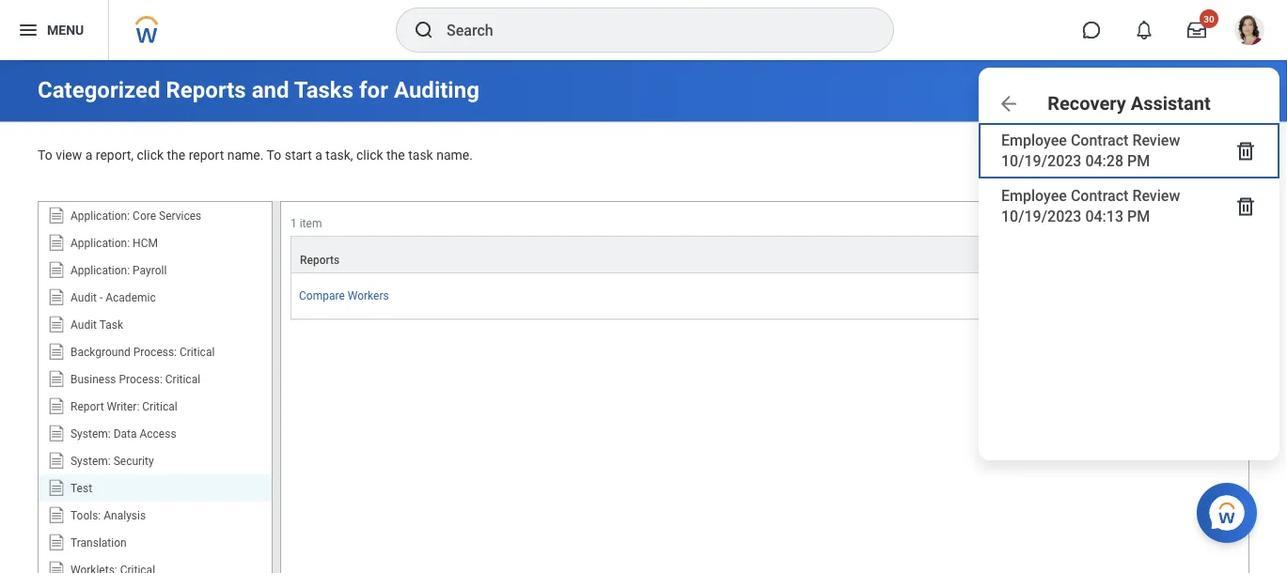 Task type: locate. For each thing, give the bounding box(es) containing it.
audit left -
[[71, 291, 97, 304]]

review down 'assistant'
[[1133, 132, 1181, 150]]

the left task
[[387, 148, 405, 163]]

click right report,
[[137, 148, 164, 163]]

recovery assistant
[[1048, 93, 1211, 115]]

1 10/19/2023 from the top
[[1002, 152, 1082, 170]]

2 application: from the top
[[71, 237, 130, 250]]

process:
[[133, 346, 177, 359], [119, 373, 163, 386]]

1 application: from the top
[[71, 209, 130, 223]]

1 vertical spatial employee
[[1002, 187, 1068, 205]]

employee down back icon
[[1002, 132, 1068, 150]]

categorized
[[38, 77, 160, 103]]

click right task,
[[357, 148, 383, 163]]

10/19/2023
[[1002, 152, 1082, 170], [1002, 207, 1082, 225]]

review for 10/19/2023 04:13 pm
[[1133, 187, 1181, 205]]

report
[[71, 400, 104, 414]]

inbox large image
[[1188, 21, 1207, 40]]

trash image
[[1235, 140, 1258, 162], [1235, 195, 1258, 218]]

background
[[71, 346, 131, 359]]

contract inside employee contract review 10/19/2023 04:13 pm
[[1071, 187, 1129, 205]]

core
[[133, 209, 156, 223]]

0 vertical spatial pm
[[1128, 152, 1151, 170]]

employee contract review 10/19/2023 04:13 pm
[[1002, 187, 1181, 225]]

review
[[1133, 132, 1181, 150], [1133, 187, 1181, 205]]

1 vertical spatial application:
[[71, 237, 130, 250]]

system: for system: data access
[[71, 428, 111, 441]]

1 horizontal spatial to
[[267, 148, 281, 163]]

name. right 'report'
[[227, 148, 264, 163]]

application: up application: hcm
[[71, 209, 130, 223]]

click
[[137, 148, 164, 163], [357, 148, 383, 163]]

pm inside employee contract review 10/19/2023 04:13 pm
[[1128, 207, 1151, 225]]

employee inside employee contract review 10/19/2023 04:13 pm
[[1002, 187, 1068, 205]]

1 pm from the top
[[1128, 152, 1151, 170]]

0 horizontal spatial click
[[137, 148, 164, 163]]

review inside employee contract review 10/19/2023 04:13 pm
[[1133, 187, 1181, 205]]

30 button
[[1177, 9, 1219, 51]]

pm
[[1128, 152, 1151, 170], [1128, 207, 1151, 225]]

contract
[[1071, 132, 1129, 150], [1071, 187, 1129, 205]]

task
[[408, 148, 433, 163]]

0 vertical spatial contract
[[1071, 132, 1129, 150]]

2 name. from the left
[[437, 148, 473, 163]]

view printable version (pdf) image
[[1243, 79, 1265, 102]]

security
[[113, 455, 154, 468]]

toolbar inside categorized reports and tasks for auditing main content
[[1103, 207, 1240, 236]]

report
[[189, 148, 224, 163]]

to left view
[[38, 148, 52, 163]]

1 horizontal spatial reports
[[300, 254, 340, 267]]

1 contract from the top
[[1071, 132, 1129, 150]]

1 item
[[291, 217, 322, 231]]

1 vertical spatial critical
[[165, 373, 200, 386]]

auditing
[[394, 77, 480, 103]]

0 vertical spatial trash image
[[1235, 140, 1258, 162]]

menu
[[979, 118, 1280, 240]]

1 vertical spatial pm
[[1128, 207, 1151, 225]]

menu
[[47, 22, 84, 38]]

menu item down recovery assistant
[[979, 123, 1280, 179]]

application: for application: core services
[[71, 209, 130, 223]]

0 vertical spatial process:
[[133, 346, 177, 359]]

1 vertical spatial contract
[[1071, 187, 1129, 205]]

1 trash image from the top
[[1235, 140, 1258, 162]]

application: for application: payroll
[[71, 264, 130, 277]]

system: data access
[[71, 428, 176, 441]]

menu item down 04:28
[[979, 179, 1280, 234]]

0 vertical spatial reports
[[166, 77, 246, 103]]

process: for background
[[133, 346, 177, 359]]

1 audit from the top
[[71, 291, 97, 304]]

application:
[[71, 209, 130, 223], [71, 237, 130, 250], [71, 264, 130, 277]]

a right start
[[315, 148, 323, 163]]

0 vertical spatial critical
[[180, 346, 215, 359]]

contract up 04:13
[[1071, 187, 1129, 205]]

system:
[[71, 428, 111, 441], [71, 455, 111, 468]]

1 vertical spatial reports
[[300, 254, 340, 267]]

menu containing employee contract review
[[979, 118, 1280, 240]]

and
[[252, 77, 289, 103]]

reports up compare
[[300, 254, 340, 267]]

0 horizontal spatial to
[[38, 148, 52, 163]]

1 horizontal spatial the
[[387, 148, 405, 163]]

system: for system: security
[[71, 455, 111, 468]]

review up the click to view/edit grid preferences icon
[[1133, 187, 1181, 205]]

1 vertical spatial audit
[[71, 319, 97, 332]]

1 vertical spatial system:
[[71, 455, 111, 468]]

2 10/19/2023 from the top
[[1002, 207, 1082, 225]]

pm inside employee contract review 10/19/2023 04:28 pm
[[1128, 152, 1151, 170]]

application: payroll
[[71, 264, 167, 277]]

compare
[[299, 290, 345, 303]]

process: down background process: critical
[[119, 373, 163, 386]]

2 employee from the top
[[1002, 187, 1068, 205]]

critical down background process: critical
[[165, 373, 200, 386]]

menu item
[[979, 123, 1280, 179], [979, 179, 1280, 234]]

critical up business process: critical
[[180, 346, 215, 359]]

3 application: from the top
[[71, 264, 130, 277]]

a
[[85, 148, 92, 163], [315, 148, 323, 163]]

application: up -
[[71, 264, 130, 277]]

2 to from the left
[[267, 148, 281, 163]]

1 horizontal spatial click
[[357, 148, 383, 163]]

contract for 04:28
[[1071, 132, 1129, 150]]

1 horizontal spatial a
[[315, 148, 323, 163]]

2 vertical spatial application:
[[71, 264, 130, 277]]

pm right 04:13
[[1128, 207, 1151, 225]]

1 menu item from the top
[[979, 123, 1280, 179]]

2 review from the top
[[1133, 187, 1181, 205]]

1 horizontal spatial name.
[[437, 148, 473, 163]]

1 vertical spatial review
[[1133, 187, 1181, 205]]

0 vertical spatial employee
[[1002, 132, 1068, 150]]

10/19/2023 inside employee contract review 10/19/2023 04:13 pm
[[1002, 207, 1082, 225]]

0 horizontal spatial reports
[[166, 77, 246, 103]]

toolbar
[[1103, 207, 1240, 236]]

employee
[[1002, 132, 1068, 150], [1002, 187, 1068, 205]]

application: for application: hcm
[[71, 237, 130, 250]]

the left 'report'
[[167, 148, 186, 163]]

process: for business
[[119, 373, 163, 386]]

0 horizontal spatial name.
[[227, 148, 264, 163]]

contract up 04:28
[[1071, 132, 1129, 150]]

for
[[359, 77, 388, 103]]

process: up business process: critical
[[133, 346, 177, 359]]

10/19/2023 left 04:28
[[1002, 152, 1082, 170]]

2 vertical spatial critical
[[142, 400, 177, 414]]

the
[[167, 148, 186, 163], [387, 148, 405, 163]]

pm right 04:28
[[1128, 152, 1151, 170]]

1 a from the left
[[85, 148, 92, 163]]

tools:
[[71, 509, 101, 523]]

name. right task
[[437, 148, 473, 163]]

contract inside employee contract review 10/19/2023 04:28 pm
[[1071, 132, 1129, 150]]

1 review from the top
[[1133, 132, 1181, 150]]

critical for background process: critical
[[180, 346, 215, 359]]

back image
[[998, 93, 1021, 115]]

1
[[291, 217, 297, 231]]

employee down employee contract review 10/19/2023 04:28 pm on the top right
[[1002, 187, 1068, 205]]

system: down report
[[71, 428, 111, 441]]

reports left and
[[166, 77, 246, 103]]

business process: critical
[[71, 373, 200, 386]]

a right view
[[85, 148, 92, 163]]

0 vertical spatial system:
[[71, 428, 111, 441]]

1 employee from the top
[[1002, 132, 1068, 150]]

reports
[[166, 77, 246, 103], [300, 254, 340, 267]]

critical up access
[[142, 400, 177, 414]]

0 horizontal spatial the
[[167, 148, 186, 163]]

1 vertical spatial process:
[[119, 373, 163, 386]]

2 pm from the top
[[1128, 207, 1151, 225]]

10/19/2023 inside employee contract review 10/19/2023 04:28 pm
[[1002, 152, 1082, 170]]

employee inside employee contract review 10/19/2023 04:28 pm
[[1002, 132, 1068, 150]]

system: up "test"
[[71, 455, 111, 468]]

name.
[[227, 148, 264, 163], [437, 148, 473, 163]]

expand table image
[[1217, 211, 1236, 230]]

2 system: from the top
[[71, 455, 111, 468]]

categorized reports and tasks for auditing main content
[[0, 60, 1288, 574]]

employee for employee contract review 10/19/2023 04:13 pm
[[1002, 187, 1068, 205]]

1 name. from the left
[[227, 148, 264, 163]]

employee for employee contract review 10/19/2023 04:28 pm
[[1002, 132, 1068, 150]]

0 vertical spatial 10/19/2023
[[1002, 152, 1082, 170]]

2 trash image from the top
[[1235, 195, 1258, 218]]

background process: critical
[[71, 346, 215, 359]]

0 vertical spatial review
[[1133, 132, 1181, 150]]

audit
[[71, 291, 97, 304], [71, 319, 97, 332]]

click to view/edit grid preferences image
[[1141, 212, 1162, 232]]

report writer: critical
[[71, 400, 177, 414]]

audit left the 'task'
[[71, 319, 97, 332]]

1 system: from the top
[[71, 428, 111, 441]]

critical for business process: critical
[[165, 373, 200, 386]]

to
[[38, 148, 52, 163], [267, 148, 281, 163]]

2 contract from the top
[[1071, 187, 1129, 205]]

to view a report, click the report name. to start a task, click the task name.
[[38, 148, 473, 163]]

workers
[[348, 290, 389, 303]]

1 vertical spatial trash image
[[1235, 195, 1258, 218]]

1 the from the left
[[167, 148, 186, 163]]

2 audit from the top
[[71, 319, 97, 332]]

application: up application: payroll
[[71, 237, 130, 250]]

1 vertical spatial 10/19/2023
[[1002, 207, 1082, 225]]

0 vertical spatial application:
[[71, 209, 130, 223]]

review inside employee contract review 10/19/2023 04:28 pm
[[1133, 132, 1181, 150]]

10/19/2023 for employee contract review 10/19/2023 04:28 pm
[[1002, 152, 1082, 170]]

trash image for employee contract review 10/19/2023 04:28 pm
[[1235, 140, 1258, 162]]

audit for audit - academic
[[71, 291, 97, 304]]

10/19/2023 left 04:13
[[1002, 207, 1082, 225]]

contract for 04:13
[[1071, 187, 1129, 205]]

0 horizontal spatial a
[[85, 148, 92, 163]]

item
[[300, 217, 322, 231]]

to left start
[[267, 148, 281, 163]]

critical
[[180, 346, 215, 359], [165, 373, 200, 386], [142, 400, 177, 414]]

0 vertical spatial audit
[[71, 291, 97, 304]]



Task type: vqa. For each thing, say whether or not it's contained in the screenshot.
the text edit Icon
no



Task type: describe. For each thing, give the bounding box(es) containing it.
payroll
[[133, 264, 167, 277]]

compare workers link
[[299, 290, 389, 303]]

2 the from the left
[[387, 148, 405, 163]]

menu button
[[0, 0, 108, 60]]

logan mcneil image
[[1235, 15, 1265, 45]]

04:28
[[1086, 152, 1124, 170]]

justify image
[[17, 19, 40, 41]]

employee contract review 10/19/2023 04:28 pm
[[1002, 132, 1181, 170]]

audit for audit task
[[71, 319, 97, 332]]

2 menu item from the top
[[979, 179, 1280, 234]]

access
[[140, 428, 176, 441]]

30
[[1204, 13, 1215, 24]]

reports row
[[291, 236, 1240, 274]]

Search Workday  search field
[[447, 9, 855, 51]]

review for 10/19/2023 04:28 pm
[[1133, 132, 1181, 150]]

view
[[56, 148, 82, 163]]

tasks
[[294, 77, 354, 103]]

-
[[100, 291, 103, 304]]

task
[[99, 319, 123, 332]]

hcm
[[133, 237, 158, 250]]

compare workers
[[299, 290, 389, 303]]

audit task
[[71, 319, 123, 332]]

1 to from the left
[[38, 148, 52, 163]]

application: hcm
[[71, 237, 158, 250]]

report,
[[96, 148, 134, 163]]

tools: analysis
[[71, 509, 146, 523]]

reports inside popup button
[[300, 254, 340, 267]]

pm for 10/19/2023 04:28 pm
[[1128, 152, 1151, 170]]

categorized reports and tasks for auditing
[[38, 77, 480, 103]]

pm for 10/19/2023 04:13 pm
[[1128, 207, 1151, 225]]

analysis
[[104, 509, 146, 523]]

export to excel image
[[1197, 79, 1220, 102]]

select to filter grid data image
[[1118, 213, 1138, 232]]

2 a from the left
[[315, 148, 323, 163]]

notifications large image
[[1135, 21, 1154, 40]]

audit - academic
[[71, 291, 156, 304]]

04:13
[[1086, 207, 1124, 225]]

writer:
[[107, 400, 140, 414]]

trash image for employee contract review 10/19/2023 04:13 pm
[[1235, 195, 1258, 218]]

application: core services
[[71, 209, 202, 223]]

translation
[[71, 537, 127, 550]]

recovery
[[1048, 93, 1127, 115]]

critical for report writer: critical
[[142, 400, 177, 414]]

start
[[285, 148, 312, 163]]

10/19/2023 for employee contract review 10/19/2023 04:13 pm
[[1002, 207, 1082, 225]]

academic
[[106, 291, 156, 304]]

system: security
[[71, 455, 154, 468]]

search image
[[413, 19, 436, 41]]

business
[[71, 373, 116, 386]]

data
[[113, 428, 137, 441]]

test
[[71, 482, 92, 495]]

task,
[[326, 148, 353, 163]]

services
[[159, 209, 202, 223]]

reports button
[[292, 237, 1239, 273]]

2 click from the left
[[357, 148, 383, 163]]

assistant
[[1131, 93, 1211, 115]]

1 click from the left
[[137, 148, 164, 163]]



